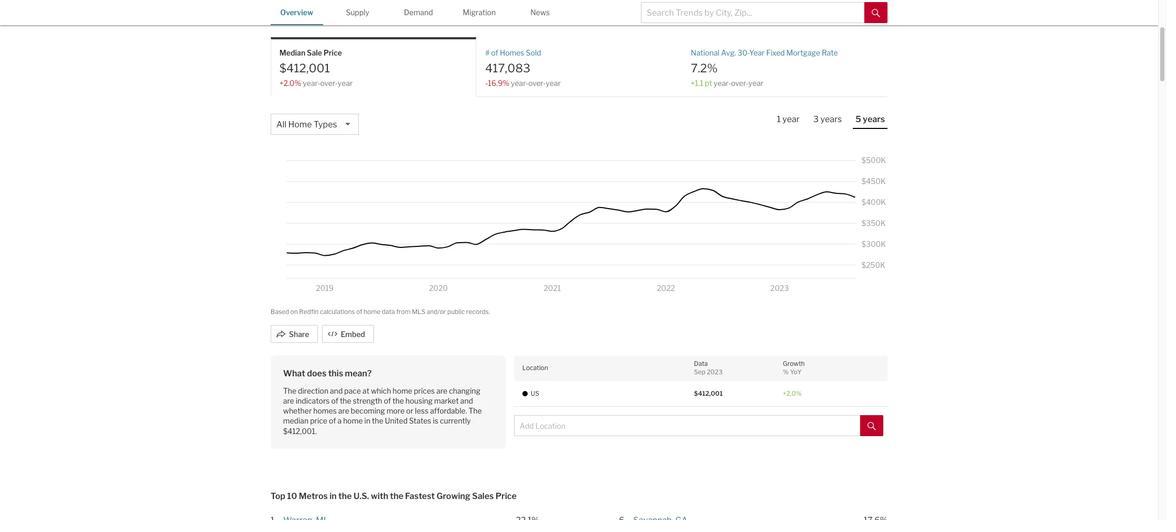 Task type: locate. For each thing, give the bounding box(es) containing it.
1 year
[[777, 114, 800, 124]]

year
[[338, 79, 353, 87], [546, 79, 561, 87], [749, 79, 764, 87], [783, 114, 800, 124]]

0 horizontal spatial price
[[324, 48, 342, 57]]

$412,001 down 2023
[[694, 390, 723, 397]]

demand
[[404, 8, 433, 17]]

and
[[330, 386, 343, 395], [460, 397, 473, 405]]

the up more
[[393, 397, 404, 405]]

1 over- from the left
[[320, 79, 338, 87]]

over- down sold
[[528, 79, 546, 87]]

years right "3"
[[821, 114, 842, 124]]

over- inside national avg. 30-year fixed mortgage rate 7.2% +1.1 pt year-over-year
[[731, 79, 749, 87]]

home right 'a'
[[343, 417, 363, 426]]

embed button
[[322, 325, 374, 343]]

2 horizontal spatial year-
[[714, 79, 731, 87]]

1 horizontal spatial are
[[338, 407, 349, 416]]

1 years from the left
[[821, 114, 842, 124]]

top
[[271, 492, 285, 502]]

+2.0%
[[280, 79, 301, 87], [783, 390, 802, 397]]

median
[[280, 48, 305, 57]]

0 horizontal spatial +2.0%
[[280, 79, 301, 87]]

2 years from the left
[[863, 114, 885, 124]]

$412,001 down 'sale'
[[280, 61, 330, 75]]

1 horizontal spatial the
[[469, 407, 482, 416]]

share
[[289, 330, 309, 339]]

2 vertical spatial are
[[338, 407, 349, 416]]

2 horizontal spatial are
[[437, 386, 448, 395]]

fixed
[[766, 48, 785, 57]]

year- down 'sale'
[[303, 79, 320, 87]]

and left pace
[[330, 386, 343, 395]]

year- right the pt
[[714, 79, 731, 87]]

0 vertical spatial the
[[283, 386, 296, 395]]

$412,001 inside median sale price $412,001 +2.0% year-over-year
[[280, 61, 330, 75]]

0 horizontal spatial in
[[330, 492, 337, 502]]

0 horizontal spatial over-
[[320, 79, 338, 87]]

%
[[783, 368, 789, 376]]

calculations
[[320, 308, 355, 316]]

of down which
[[384, 397, 391, 405]]

home up housing on the left
[[393, 386, 412, 395]]

homes
[[313, 407, 337, 416]]

the down pace
[[340, 397, 351, 405]]

price right sales at bottom
[[496, 492, 517, 502]]

1 horizontal spatial years
[[863, 114, 885, 124]]

year- inside # of homes sold 417,083 -16.9% year-over-year
[[511, 79, 528, 87]]

what
[[283, 369, 305, 379]]

1 horizontal spatial year-
[[511, 79, 528, 87]]

over- down the 30-
[[731, 79, 749, 87]]

over- down 'sale'
[[320, 79, 338, 87]]

the down what
[[283, 386, 296, 395]]

years for 3 years
[[821, 114, 842, 124]]

currently
[[440, 417, 471, 426]]

3
[[813, 114, 819, 124]]

1 horizontal spatial $412,001
[[694, 390, 723, 397]]

are up "whether" in the left of the page
[[283, 397, 294, 405]]

price inside median sale price $412,001 +2.0% year-over-year
[[324, 48, 342, 57]]

year-
[[303, 79, 320, 87], [511, 79, 528, 87], [714, 79, 731, 87]]

3 year- from the left
[[714, 79, 731, 87]]

migration
[[463, 8, 496, 17]]

3 years button
[[811, 114, 845, 128]]

less
[[415, 407, 429, 416]]

#
[[485, 48, 490, 57]]

rate
[[822, 48, 838, 57]]

0 vertical spatial are
[[437, 386, 448, 395]]

price
[[310, 417, 327, 426]]

year inside button
[[783, 114, 800, 124]]

0 horizontal spatial and
[[330, 386, 343, 395]]

over- inside median sale price $412,001 +2.0% year-over-year
[[320, 79, 338, 87]]

the up the currently
[[469, 407, 482, 416]]

1 year- from the left
[[303, 79, 320, 87]]

the direction and pace at which home prices are changing are indicators of the strength of the housing market and whether homes are becoming more or less affordable. the median price of a home in the united states is currently $412,001.
[[283, 386, 482, 436]]

in right metros
[[330, 492, 337, 502]]

2 over- from the left
[[528, 79, 546, 87]]

are
[[437, 386, 448, 395], [283, 397, 294, 405], [338, 407, 349, 416]]

price right 'sale'
[[324, 48, 342, 57]]

0 vertical spatial $412,001
[[280, 61, 330, 75]]

+1.1
[[691, 79, 703, 87]]

at
[[363, 386, 369, 395]]

is
[[433, 417, 439, 426]]

of right "#" on the top
[[491, 48, 498, 57]]

data
[[382, 308, 395, 316]]

in inside the direction and pace at which home prices are changing are indicators of the strength of the housing market and whether homes are becoming more or less affordable. the median price of a home in the united states is currently $412,001.
[[364, 417, 370, 426]]

year- inside median sale price $412,001 +2.0% year-over-year
[[303, 79, 320, 87]]

growing
[[437, 492, 470, 502]]

are up market on the left bottom of page
[[437, 386, 448, 395]]

1 horizontal spatial +2.0%
[[783, 390, 802, 397]]

0 vertical spatial price
[[324, 48, 342, 57]]

1 horizontal spatial price
[[496, 492, 517, 502]]

1 vertical spatial +2.0%
[[783, 390, 802, 397]]

0 horizontal spatial $412,001
[[280, 61, 330, 75]]

3 years
[[813, 114, 842, 124]]

0 horizontal spatial year-
[[303, 79, 320, 87]]

over- inside # of homes sold 417,083 -16.9% year-over-year
[[528, 79, 546, 87]]

0 vertical spatial +2.0%
[[280, 79, 301, 87]]

mean?
[[345, 369, 372, 379]]

+2.0% down yoy
[[783, 390, 802, 397]]

location
[[522, 364, 548, 372]]

0 vertical spatial home
[[364, 308, 381, 316]]

3 over- from the left
[[731, 79, 749, 87]]

home left data
[[364, 308, 381, 316]]

price
[[324, 48, 342, 57], [496, 492, 517, 502]]

0 vertical spatial in
[[364, 417, 370, 426]]

home
[[364, 308, 381, 316], [393, 386, 412, 395], [343, 417, 363, 426]]

5
[[856, 114, 861, 124]]

$412,001
[[280, 61, 330, 75], [694, 390, 723, 397]]

submit search image
[[872, 9, 881, 17]]

sep
[[694, 368, 706, 376]]

growth
[[783, 360, 805, 368]]

0 horizontal spatial are
[[283, 397, 294, 405]]

growth % yoy
[[783, 360, 805, 376]]

1 horizontal spatial over-
[[528, 79, 546, 87]]

year inside national avg. 30-year fixed mortgage rate 7.2% +1.1 pt year-over-year
[[749, 79, 764, 87]]

all
[[276, 120, 286, 130]]

demand link
[[392, 0, 445, 24]]

becoming
[[351, 407, 385, 416]]

submit search image
[[868, 422, 876, 431]]

the
[[340, 397, 351, 405], [393, 397, 404, 405], [372, 417, 383, 426], [338, 492, 352, 502], [390, 492, 403, 502]]

in
[[364, 417, 370, 426], [330, 492, 337, 502]]

over-
[[320, 79, 338, 87], [528, 79, 546, 87], [731, 79, 749, 87]]

median sale price $412,001 +2.0% year-over-year
[[280, 48, 353, 87]]

1
[[777, 114, 781, 124]]

all home types
[[276, 120, 337, 130]]

2 year- from the left
[[511, 79, 528, 87]]

migration link
[[453, 0, 506, 24]]

Add Location search field
[[514, 416, 861, 437]]

and down changing at the left bottom of the page
[[460, 397, 473, 405]]

1 horizontal spatial and
[[460, 397, 473, 405]]

in down the becoming
[[364, 417, 370, 426]]

years
[[821, 114, 842, 124], [863, 114, 885, 124]]

2 vertical spatial home
[[343, 417, 363, 426]]

year- down 417,083 at the top left of the page
[[511, 79, 528, 87]]

the right with
[[390, 492, 403, 502]]

a
[[338, 417, 342, 426]]

2 horizontal spatial over-
[[731, 79, 749, 87]]

0 horizontal spatial years
[[821, 114, 842, 124]]

years right 5
[[863, 114, 885, 124]]

2 horizontal spatial home
[[393, 386, 412, 395]]

us
[[531, 390, 539, 397]]

data sep 2023
[[694, 360, 723, 376]]

+2.0% down median
[[280, 79, 301, 87]]

1 vertical spatial are
[[283, 397, 294, 405]]

1 vertical spatial price
[[496, 492, 517, 502]]

are up 'a'
[[338, 407, 349, 416]]

1 horizontal spatial in
[[364, 417, 370, 426]]



Task type: vqa. For each thing, say whether or not it's contained in the screenshot.
The to the right
yes



Task type: describe. For each thing, give the bounding box(es) containing it.
based on redfin calculations of home data from mls and/or public records.
[[271, 308, 490, 316]]

-
[[485, 79, 488, 87]]

5 years
[[856, 114, 885, 124]]

news link
[[514, 0, 567, 24]]

of right calculations
[[356, 308, 362, 316]]

with
[[371, 492, 388, 502]]

home
[[288, 120, 312, 130]]

1 vertical spatial in
[[330, 492, 337, 502]]

7.2%
[[691, 61, 718, 75]]

years for 5 years
[[863, 114, 885, 124]]

$412,001.
[[283, 427, 317, 436]]

direction
[[298, 386, 328, 395]]

year inside median sale price $412,001 +2.0% year-over-year
[[338, 79, 353, 87]]

types
[[314, 120, 337, 130]]

pace
[[344, 386, 361, 395]]

1 horizontal spatial home
[[364, 308, 381, 316]]

indicators
[[296, 397, 330, 405]]

1 year button
[[774, 114, 802, 128]]

states
[[409, 417, 431, 426]]

# of homes sold 417,083 -16.9% year-over-year
[[485, 48, 561, 87]]

national avg. 30-year fixed mortgage rate 7.2% +1.1 pt year-over-year
[[691, 48, 838, 87]]

prices
[[414, 386, 435, 395]]

top 10 metros in the u.s. with the fastest growing sales price
[[271, 492, 517, 502]]

on
[[290, 308, 298, 316]]

or
[[406, 407, 413, 416]]

year- inside national avg. 30-year fixed mortgage rate 7.2% +1.1 pt year-over-year
[[714, 79, 731, 87]]

overview
[[280, 8, 313, 17]]

sale
[[307, 48, 322, 57]]

1 vertical spatial the
[[469, 407, 482, 416]]

this
[[328, 369, 343, 379]]

and/or
[[427, 308, 446, 316]]

share button
[[271, 325, 318, 343]]

more
[[387, 407, 405, 416]]

from
[[396, 308, 411, 316]]

supply link
[[331, 0, 384, 24]]

5 years button
[[853, 114, 888, 129]]

year inside # of homes sold 417,083 -16.9% year-over-year
[[546, 79, 561, 87]]

based
[[271, 308, 289, 316]]

what does this mean?
[[283, 369, 372, 379]]

changing
[[449, 386, 481, 395]]

30-
[[738, 48, 750, 57]]

16.9%
[[488, 79, 509, 87]]

sold
[[526, 48, 541, 57]]

of up homes
[[331, 397, 338, 405]]

records.
[[466, 308, 490, 316]]

u.s.
[[354, 492, 369, 502]]

year
[[750, 48, 765, 57]]

united
[[385, 417, 408, 426]]

homes
[[500, 48, 524, 57]]

overview link
[[271, 0, 323, 24]]

metros
[[299, 492, 328, 502]]

public
[[447, 308, 465, 316]]

pt
[[705, 79, 712, 87]]

the left u.s.
[[338, 492, 352, 502]]

0 horizontal spatial home
[[343, 417, 363, 426]]

sales
[[472, 492, 494, 502]]

of inside # of homes sold 417,083 -16.9% year-over-year
[[491, 48, 498, 57]]

of left 'a'
[[329, 417, 336, 426]]

market
[[434, 397, 459, 405]]

does
[[307, 369, 327, 379]]

affordable.
[[430, 407, 467, 416]]

whether
[[283, 407, 312, 416]]

median
[[283, 417, 309, 426]]

which
[[371, 386, 391, 395]]

national
[[691, 48, 720, 57]]

1 vertical spatial home
[[393, 386, 412, 395]]

0 horizontal spatial the
[[283, 386, 296, 395]]

data
[[694, 360, 708, 368]]

1 vertical spatial $412,001
[[694, 390, 723, 397]]

embed
[[341, 330, 365, 339]]

0 vertical spatial and
[[330, 386, 343, 395]]

redfin
[[299, 308, 319, 316]]

housing
[[406, 397, 433, 405]]

10
[[287, 492, 297, 502]]

supply
[[346, 8, 369, 17]]

2023
[[707, 368, 723, 376]]

+2.0% inside median sale price $412,001 +2.0% year-over-year
[[280, 79, 301, 87]]

Search Trends by City, Zip... search field
[[641, 2, 865, 23]]

yoy
[[790, 368, 802, 376]]

avg.
[[721, 48, 736, 57]]

mortgage
[[787, 48, 820, 57]]

1 vertical spatial and
[[460, 397, 473, 405]]

fastest
[[405, 492, 435, 502]]

the down the becoming
[[372, 417, 383, 426]]

news
[[531, 8, 550, 17]]



